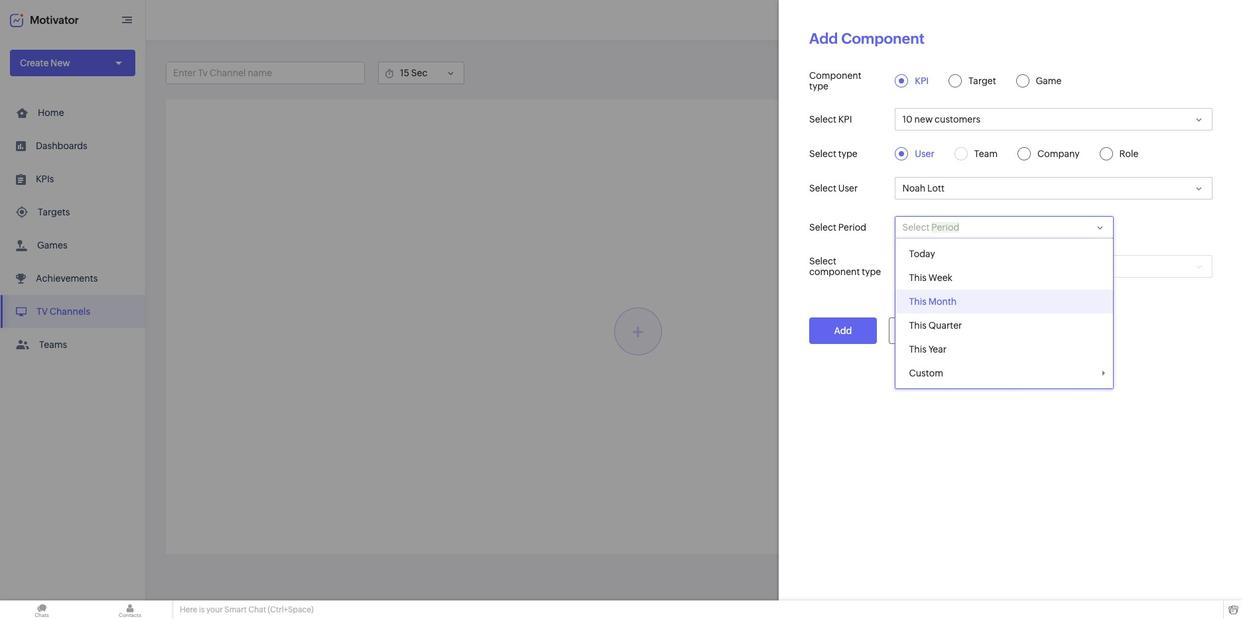 Task type: describe. For each thing, give the bounding box(es) containing it.
contacts image
[[88, 601, 172, 620]]

list containing home
[[0, 96, 145, 362]]

home
[[38, 108, 64, 118]]

chat
[[249, 606, 266, 615]]

add button
[[810, 318, 878, 344]]

this for this quarter
[[910, 321, 927, 331]]

select user
[[810, 183, 858, 194]]

here
[[180, 606, 197, 615]]

0 vertical spatial kpi
[[916, 76, 929, 86]]

add for add
[[835, 326, 853, 337]]

select for select kpi
[[810, 114, 837, 125]]

target
[[969, 76, 997, 86]]

channels
[[50, 307, 90, 317]]

type for select type
[[839, 149, 858, 159]]

this year option
[[896, 338, 1114, 362]]

add for add component
[[810, 31, 839, 47]]

select kpi
[[810, 114, 853, 125]]

this for this week
[[910, 273, 927, 283]]

component
[[810, 267, 861, 277]]

(ctrl+space)
[[268, 606, 314, 615]]

targets
[[38, 207, 70, 218]]

select for select type
[[810, 149, 837, 159]]

teams
[[39, 340, 67, 350]]

select for select component type
[[810, 256, 837, 267]]

is
[[199, 606, 205, 615]]

this quarter option
[[896, 314, 1114, 338]]

0 vertical spatial component
[[842, 31, 925, 47]]

this week option
[[896, 266, 1114, 290]]

team
[[975, 149, 998, 159]]

custom
[[910, 368, 944, 379]]

game
[[1037, 76, 1062, 86]]

motivator
[[30, 14, 79, 26]]

tv
[[37, 307, 48, 317]]

select period
[[810, 222, 867, 233]]

select for select period
[[810, 222, 837, 233]]

type for component type
[[810, 81, 829, 92]]

this month
[[910, 297, 957, 307]]

type inside select component type
[[862, 267, 882, 277]]

achievements
[[36, 273, 98, 284]]

period
[[839, 222, 867, 233]]

today
[[910, 249, 936, 260]]



Task type: vqa. For each thing, say whether or not it's contained in the screenshot.
'Tasks' link
no



Task type: locate. For each thing, give the bounding box(es) containing it.
role
[[1120, 149, 1139, 159]]

add inside button
[[835, 326, 853, 337]]

0 horizontal spatial kpi
[[839, 114, 853, 125]]

0 horizontal spatial +
[[633, 320, 644, 344]]

this inside the this quarter option
[[910, 321, 927, 331]]

0 vertical spatial user
[[916, 149, 935, 159]]

chats image
[[0, 601, 84, 620]]

this left week
[[910, 273, 927, 283]]

1 select from the top
[[810, 114, 837, 125]]

add down "component"
[[835, 326, 853, 337]]

1 horizontal spatial +
[[1175, 126, 1180, 139]]

user down select type
[[839, 183, 858, 194]]

cancel
[[908, 326, 938, 337]]

tv channels
[[37, 307, 90, 317]]

component up component type
[[842, 31, 925, 47]]

Enter Tv Channel name text field
[[167, 62, 364, 84]]

type right "component"
[[862, 267, 882, 277]]

list box
[[896, 239, 1114, 389]]

create
[[20, 58, 49, 68]]

company
[[1038, 149, 1080, 159]]

this
[[910, 273, 927, 283], [910, 297, 927, 307], [910, 321, 927, 331], [910, 344, 927, 355]]

1 vertical spatial kpi
[[839, 114, 853, 125]]

this month option
[[896, 290, 1114, 314]]

select
[[810, 114, 837, 125], [810, 149, 837, 159], [810, 183, 837, 194], [810, 222, 837, 233], [810, 256, 837, 267]]

week
[[929, 273, 953, 283]]

kpi left target
[[916, 76, 929, 86]]

quarter
[[929, 321, 963, 331]]

select down select period
[[810, 256, 837, 267]]

0 vertical spatial add
[[810, 31, 839, 47]]

None field
[[896, 216, 1115, 239]]

select down select type
[[810, 183, 837, 194]]

select left period
[[810, 222, 837, 233]]

this left month
[[910, 297, 927, 307]]

smart
[[225, 606, 247, 615]]

1 vertical spatial type
[[839, 149, 858, 159]]

user
[[916, 149, 935, 159], [839, 183, 858, 194]]

this year
[[910, 344, 947, 355]]

this for this month
[[910, 297, 927, 307]]

today option
[[896, 242, 1114, 266]]

this inside this year option
[[910, 344, 927, 355]]

this quarter
[[910, 321, 963, 331]]

kpi
[[916, 76, 929, 86], [839, 114, 853, 125]]

select inside select component type
[[810, 256, 837, 267]]

type up select user
[[839, 149, 858, 159]]

add up component type
[[810, 31, 839, 47]]

user image
[[1203, 9, 1224, 31]]

your
[[206, 606, 223, 615]]

0 horizontal spatial type
[[810, 81, 829, 92]]

user left team
[[916, 149, 935, 159]]

games
[[37, 240, 67, 251]]

3 this from the top
[[910, 321, 927, 331]]

2 vertical spatial type
[[862, 267, 882, 277]]

new
[[51, 58, 70, 68]]

create new
[[20, 58, 70, 68]]

type up select kpi
[[810, 81, 829, 92]]

select type
[[810, 149, 858, 159]]

select component type
[[810, 256, 882, 277]]

list
[[0, 96, 145, 362]]

0 vertical spatial type
[[810, 81, 829, 92]]

2 this from the top
[[910, 297, 927, 307]]

list box containing today
[[896, 239, 1114, 389]]

0 vertical spatial +
[[1175, 126, 1180, 139]]

add
[[810, 31, 839, 47], [835, 326, 853, 337]]

5 select from the top
[[810, 256, 837, 267]]

this inside this week "option"
[[910, 273, 927, 283]]

4 this from the top
[[910, 344, 927, 355]]

component up select kpi
[[810, 70, 862, 81]]

here is your smart chat (ctrl+space)
[[180, 606, 314, 615]]

dashboards
[[36, 141, 87, 151]]

type
[[810, 81, 829, 92], [839, 149, 858, 159], [862, 267, 882, 277]]

0 horizontal spatial user
[[839, 183, 858, 194]]

this week
[[910, 273, 953, 283]]

this inside this month "option"
[[910, 297, 927, 307]]

this for this year
[[910, 344, 927, 355]]

1 this from the top
[[910, 273, 927, 283]]

2 horizontal spatial type
[[862, 267, 882, 277]]

type inside component type
[[810, 81, 829, 92]]

1 horizontal spatial kpi
[[916, 76, 929, 86]]

component
[[842, 31, 925, 47], [810, 70, 862, 81]]

add component
[[810, 31, 925, 47]]

1 vertical spatial +
[[633, 320, 644, 344]]

this up the this year
[[910, 321, 927, 331]]

1 vertical spatial component
[[810, 70, 862, 81]]

kpi up select type
[[839, 114, 853, 125]]

select up select type
[[810, 114, 837, 125]]

1 horizontal spatial type
[[839, 149, 858, 159]]

year
[[929, 344, 947, 355]]

select for select user
[[810, 183, 837, 194]]

1 vertical spatial user
[[839, 183, 858, 194]]

1 vertical spatial add
[[835, 326, 853, 337]]

cancel button
[[889, 318, 957, 344]]

1 horizontal spatial user
[[916, 149, 935, 159]]

month
[[929, 297, 957, 307]]

this down cancel
[[910, 344, 927, 355]]

4 select from the top
[[810, 222, 837, 233]]

3 select from the top
[[810, 183, 837, 194]]

custom option
[[896, 362, 1114, 386]]

kpis
[[36, 174, 54, 185]]

2 select from the top
[[810, 149, 837, 159]]

component type
[[810, 70, 862, 92]]

select down select kpi
[[810, 149, 837, 159]]

+
[[1175, 126, 1180, 139], [633, 320, 644, 344]]



